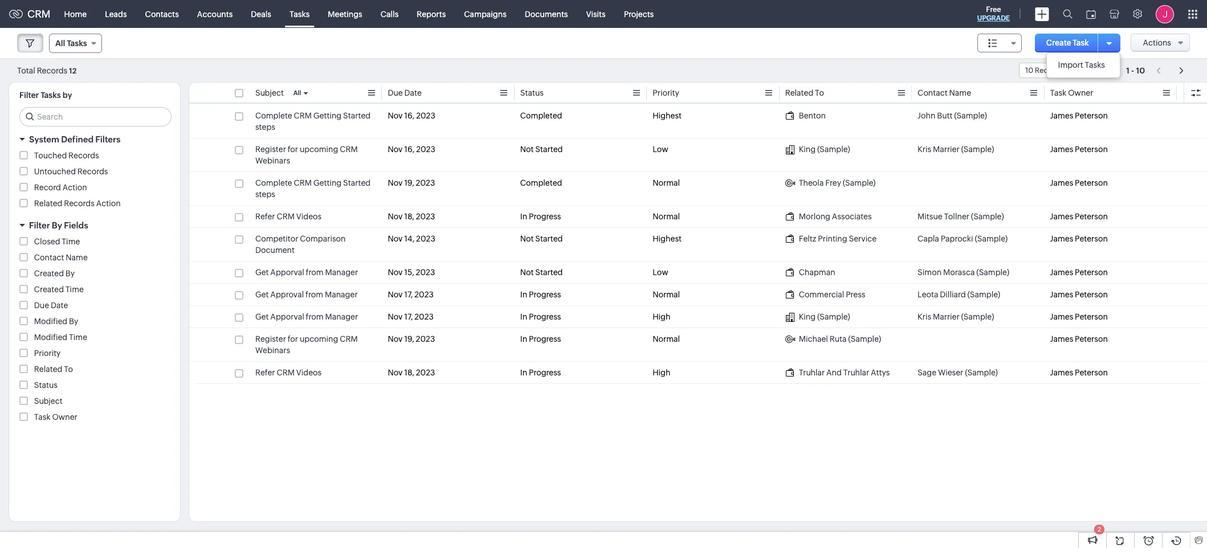 Task type: describe. For each thing, give the bounding box(es) containing it.
1 horizontal spatial date
[[404, 88, 422, 97]]

paprocki
[[941, 234, 973, 243]]

attys
[[871, 368, 890, 377]]

get apporval from manager link for nov 17, 2023
[[255, 311, 358, 323]]

1 vertical spatial related to
[[34, 365, 73, 374]]

deals link
[[242, 0, 280, 28]]

record
[[34, 183, 61, 192]]

simon morasca (sample) link
[[918, 267, 1009, 278]]

webinars for nov 16, 2023
[[255, 156, 290, 165]]

complete crm getting started steps link for nov 19, 2023
[[255, 177, 376, 200]]

create menu element
[[1028, 0, 1056, 28]]

filter tasks by
[[19, 91, 72, 100]]

profile element
[[1149, 0, 1181, 28]]

1 horizontal spatial task owner
[[1050, 88, 1093, 97]]

steps for nov 19, 2023
[[255, 190, 275, 199]]

refer for high
[[255, 368, 275, 377]]

(sample) right morasca on the right of page
[[977, 268, 1009, 277]]

size image
[[988, 38, 997, 48]]

sage wieser (sample) link
[[918, 367, 998, 378]]

wieser
[[938, 368, 963, 377]]

in progress for michael
[[520, 335, 561, 344]]

(sample) inside 'link'
[[971, 212, 1004, 221]]

low for chapman
[[653, 268, 668, 277]]

document
[[255, 246, 295, 255]]

john butt (sample)
[[918, 111, 987, 120]]

1 horizontal spatial action
[[96, 199, 121, 208]]

get apporval from manager link for nov 15, 2023
[[255, 267, 358, 278]]

untouched records
[[34, 167, 108, 176]]

sage wieser (sample)
[[918, 368, 998, 377]]

nov for register for upcoming crm webinars link associated with nov 19, 2023
[[388, 335, 403, 344]]

1 vertical spatial contact name
[[34, 253, 88, 262]]

17, for get apporval from manager
[[404, 312, 413, 321]]

19, for complete crm getting started steps
[[404, 178, 414, 188]]

capla paprocki (sample) link
[[918, 233, 1008, 245]]

untouched
[[34, 167, 76, 176]]

from for low
[[306, 268, 324, 277]]

mitsue tollner (sample) link
[[918, 211, 1004, 222]]

total
[[17, 66, 35, 75]]

simon morasca (sample)
[[918, 268, 1009, 277]]

refer crm videos for normal
[[255, 212, 322, 221]]

high for king (sample)
[[653, 312, 671, 321]]

nov 17, 2023 for get approval from manager
[[388, 290, 434, 299]]

commercial
[[799, 290, 844, 299]]

highest for completed
[[653, 111, 682, 120]]

peterson for leota dilliard (sample) link
[[1075, 290, 1108, 299]]

0 horizontal spatial name
[[66, 253, 88, 262]]

normal for michael ruta (sample)
[[653, 335, 680, 344]]

0 horizontal spatial contact
[[34, 253, 64, 262]]

chapman
[[799, 268, 835, 277]]

from for high
[[306, 312, 324, 321]]

row group containing complete crm getting started steps
[[189, 105, 1207, 384]]

by
[[63, 91, 72, 100]]

james for truhlar and truhlar attys link
[[1050, 368, 1073, 377]]

0 horizontal spatial task
[[34, 413, 51, 422]]

james peterson for morlong associates link on the top right of page
[[1050, 212, 1108, 221]]

james for benton link
[[1050, 111, 1073, 120]]

not started for nov 15, 2023
[[520, 268, 563, 277]]

michael ruta (sample) link
[[785, 333, 881, 345]]

accounts link
[[188, 0, 242, 28]]

16, for complete crm getting started steps
[[404, 111, 415, 120]]

1 horizontal spatial related to
[[785, 88, 824, 97]]

capla
[[918, 234, 939, 243]]

james peterson for theola frey (sample) link
[[1050, 178, 1108, 188]]

1 vertical spatial priority
[[34, 349, 61, 358]]

3 peterson from the top
[[1075, 178, 1108, 188]]

1 vertical spatial due date
[[34, 301, 68, 310]]

get apporval from manager for nov 17, 2023
[[255, 312, 358, 321]]

progress for michael ruta (sample)
[[529, 335, 561, 344]]

printing
[[818, 234, 847, 243]]

contacts link
[[136, 0, 188, 28]]

john
[[918, 111, 936, 120]]

completed for nov 19, 2023
[[520, 178, 562, 188]]

records for total
[[37, 66, 67, 75]]

system defined filters
[[29, 135, 120, 144]]

getting for nov 19, 2023
[[313, 178, 342, 188]]

for for nov 19, 2023
[[288, 335, 298, 344]]

Search text field
[[20, 108, 171, 126]]

1 horizontal spatial 10
[[1136, 66, 1145, 75]]

manager for low
[[325, 268, 358, 277]]

competitor
[[255, 234, 298, 243]]

search element
[[1056, 0, 1080, 28]]

feltz
[[799, 234, 816, 243]]

king for high
[[799, 312, 816, 321]]

total records 12
[[17, 66, 77, 75]]

butt
[[937, 111, 953, 120]]

nov 14, 2023
[[388, 234, 435, 243]]

17, for get approval from manager
[[404, 290, 413, 299]]

upcoming for nov 19, 2023
[[300, 335, 338, 344]]

benton link
[[785, 110, 826, 121]]

in for michael ruta (sample)
[[520, 335, 527, 344]]

steps for nov 16, 2023
[[255, 123, 275, 132]]

deals
[[251, 9, 271, 19]]

tasks right deals
[[290, 9, 310, 19]]

james peterson for the commercial press link
[[1050, 290, 1108, 299]]

fields
[[64, 221, 88, 230]]

0 vertical spatial contact
[[918, 88, 948, 97]]

normal for commercial press
[[653, 290, 680, 299]]

modified time
[[34, 333, 87, 342]]

associates
[[832, 212, 872, 221]]

nov 18, 2023 for normal
[[388, 212, 435, 221]]

ruta
[[830, 335, 847, 344]]

0 vertical spatial related
[[785, 88, 814, 97]]

highest for not started
[[653, 234, 682, 243]]

2023 for register for upcoming crm webinars link associated with nov 19, 2023
[[416, 335, 435, 344]]

1 vertical spatial task
[[1050, 88, 1067, 97]]

kris marrier (sample) for low
[[918, 145, 994, 154]]

michael ruta (sample)
[[799, 335, 881, 344]]

0 vertical spatial due
[[388, 88, 403, 97]]

leota
[[918, 290, 938, 299]]

contacts
[[145, 9, 179, 19]]

3 nov from the top
[[388, 178, 403, 188]]

register for upcoming crm webinars for nov 16, 2023
[[255, 145, 358, 165]]

calendar image
[[1086, 9, 1096, 19]]

progress for morlong associates
[[529, 212, 561, 221]]

nov for register for upcoming crm webinars link corresponding to nov 16, 2023
[[388, 145, 403, 154]]

normal for theola frey (sample)
[[653, 178, 680, 188]]

commercial press link
[[785, 289, 866, 300]]

manager for normal
[[325, 290, 358, 299]]

get approval from manager
[[255, 290, 358, 299]]

free upgrade
[[977, 5, 1010, 22]]

james peterson for feltz printing service link
[[1050, 234, 1108, 243]]

1 horizontal spatial status
[[520, 88, 544, 97]]

nov 19, 2023 for register for upcoming crm webinars
[[388, 335, 435, 344]]

search image
[[1063, 9, 1073, 19]]

touched records
[[34, 151, 99, 160]]

(sample) down simon morasca (sample) link
[[967, 290, 1000, 299]]

started for nov 16, 2023
[[535, 145, 563, 154]]

page
[[1078, 66, 1095, 75]]

apporval for nov 17, 2023
[[270, 312, 304, 321]]

competitor comparison document
[[255, 234, 346, 255]]

truhlar and truhlar attys link
[[785, 367, 890, 378]]

complete for nov 16, 2023
[[255, 111, 292, 120]]

(sample) inside "link"
[[965, 368, 998, 377]]

frey
[[825, 178, 841, 188]]

10 Records Per Page field
[[1019, 63, 1110, 78]]

import
[[1058, 60, 1083, 70]]

18, for high
[[404, 368, 414, 377]]

chapman link
[[785, 267, 835, 278]]

getting for nov 16, 2023
[[313, 111, 342, 120]]

documents
[[525, 9, 568, 19]]

import tasks link
[[1047, 56, 1120, 75]]

commercial press
[[799, 290, 866, 299]]

1 horizontal spatial to
[[815, 88, 824, 97]]

filters
[[95, 135, 120, 144]]

register for upcoming crm webinars link for nov 19, 2023
[[255, 333, 376, 356]]

1 - 10
[[1126, 66, 1145, 75]]

from for normal
[[306, 290, 323, 299]]

1 vertical spatial to
[[64, 365, 73, 374]]

mitsue tollner (sample)
[[918, 212, 1004, 221]]

king for low
[[799, 145, 816, 154]]

peterson for sage wieser (sample) "link"
[[1075, 368, 1108, 377]]

capla paprocki (sample)
[[918, 234, 1008, 243]]

feltz printing service
[[799, 234, 877, 243]]

1 vertical spatial task owner
[[34, 413, 77, 422]]

-
[[1131, 66, 1134, 75]]

record action
[[34, 183, 87, 192]]

0 horizontal spatial date
[[51, 301, 68, 310]]

leads link
[[96, 0, 136, 28]]

calls
[[381, 9, 399, 19]]

defined
[[61, 135, 94, 144]]

1 nov from the top
[[388, 111, 403, 120]]

home
[[64, 9, 87, 19]]

visits link
[[577, 0, 615, 28]]

nov 15, 2023
[[388, 268, 435, 277]]

marrier for high
[[933, 312, 960, 321]]

all tasks
[[55, 39, 87, 48]]

system defined filters button
[[9, 129, 180, 149]]

related records action
[[34, 199, 121, 208]]

complete for nov 19, 2023
[[255, 178, 292, 188]]

(sample) down leota dilliard (sample) link
[[961, 312, 994, 321]]

james for chapman link
[[1050, 268, 1073, 277]]

create task button
[[1035, 34, 1100, 52]]

actions
[[1143, 38, 1171, 47]]

2 vertical spatial related
[[34, 365, 62, 374]]

create task
[[1046, 38, 1089, 47]]

1 vertical spatial status
[[34, 381, 58, 390]]

18, for normal
[[404, 212, 414, 221]]

meetings
[[328, 9, 362, 19]]

not for nov 15, 2023
[[520, 268, 534, 277]]

1 horizontal spatial contact name
[[918, 88, 971, 97]]

register for upcoming crm webinars link for nov 16, 2023
[[255, 144, 376, 166]]

projects
[[624, 9, 654, 19]]

1 horizontal spatial owner
[[1068, 88, 1093, 97]]



Task type: locate. For each thing, give the bounding box(es) containing it.
1 for from the top
[[288, 145, 298, 154]]

modified by
[[34, 317, 78, 326]]

nov 18, 2023
[[388, 212, 435, 221], [388, 368, 435, 377]]

james peterson for chapman link
[[1050, 268, 1108, 277]]

complete crm getting started steps for nov 19, 2023
[[255, 178, 371, 199]]

from right approval
[[306, 290, 323, 299]]

in progress for king
[[520, 312, 561, 321]]

1 vertical spatial marrier
[[933, 312, 960, 321]]

approval
[[270, 290, 304, 299]]

started for nov 15, 2023
[[535, 268, 563, 277]]

1 completed from the top
[[520, 111, 562, 120]]

tasks for import tasks
[[1085, 60, 1105, 70]]

high
[[653, 312, 671, 321], [653, 368, 671, 377]]

time for created time
[[65, 285, 84, 294]]

0 horizontal spatial contact name
[[34, 253, 88, 262]]

records left per
[[1035, 66, 1063, 75]]

related to down modified time
[[34, 365, 73, 374]]

progress for king (sample)
[[529, 312, 561, 321]]

and
[[826, 368, 842, 377]]

name up john butt (sample)
[[949, 88, 971, 97]]

2 not started from the top
[[520, 234, 563, 243]]

truhlar and truhlar attys
[[799, 368, 890, 377]]

1 vertical spatial subject
[[34, 397, 63, 406]]

records for related
[[64, 199, 95, 208]]

modified
[[34, 317, 67, 326], [34, 333, 67, 342]]

records inside field
[[1035, 66, 1063, 75]]

competitor comparison document link
[[255, 233, 376, 256]]

2 marrier from the top
[[933, 312, 960, 321]]

records down "touched records"
[[77, 167, 108, 176]]

truhlar right and
[[843, 368, 869, 377]]

0 horizontal spatial due
[[34, 301, 49, 310]]

high for truhlar and truhlar attys
[[653, 368, 671, 377]]

tasks left by
[[41, 91, 61, 100]]

2023 for complete crm getting started steps link associated with nov 19, 2023
[[416, 178, 435, 188]]

1 vertical spatial register
[[255, 335, 286, 344]]

kris marrier (sample) for high
[[918, 312, 994, 321]]

16, for register for upcoming crm webinars
[[404, 145, 415, 154]]

peterson for high's kris marrier (sample) link
[[1075, 312, 1108, 321]]

1 vertical spatial get apporval from manager link
[[255, 311, 358, 323]]

5 james from the top
[[1050, 234, 1073, 243]]

king (sample) link down "benton"
[[785, 144, 850, 155]]

action up related records action
[[62, 183, 87, 192]]

peterson for simon morasca (sample) link
[[1075, 268, 1108, 277]]

task
[[1073, 38, 1089, 47], [1050, 88, 1067, 97], [34, 413, 51, 422]]

nov for refer crm videos link associated with normal
[[388, 212, 403, 221]]

1 16, from the top
[[404, 111, 415, 120]]

0 vertical spatial refer crm videos link
[[255, 211, 322, 222]]

morlong
[[799, 212, 830, 221]]

1 vertical spatial kris
[[918, 312, 931, 321]]

james peterson for truhlar and truhlar attys link
[[1050, 368, 1108, 377]]

1 vertical spatial steps
[[255, 190, 275, 199]]

2 for from the top
[[288, 335, 298, 344]]

9 peterson from the top
[[1075, 335, 1108, 344]]

0 horizontal spatial status
[[34, 381, 58, 390]]

king (sample) link down commercial
[[785, 311, 850, 323]]

0 vertical spatial refer crm videos
[[255, 212, 322, 221]]

2023 for refer crm videos link associated with normal
[[416, 212, 435, 221]]

king (sample) for high
[[799, 312, 850, 321]]

2 vertical spatial not
[[520, 268, 534, 277]]

2 refer from the top
[[255, 368, 275, 377]]

contact name up butt
[[918, 88, 971, 97]]

simon
[[918, 268, 942, 277]]

1 refer from the top
[[255, 212, 275, 221]]

from down get approval from manager
[[306, 312, 324, 321]]

1 not started from the top
[[520, 145, 563, 154]]

tollner
[[944, 212, 970, 221]]

manager down competitor comparison document link
[[325, 268, 358, 277]]

time down the 'created by' on the left of page
[[65, 285, 84, 294]]

webinars for nov 19, 2023
[[255, 346, 290, 355]]

theola
[[799, 178, 824, 188]]

10 left per
[[1025, 66, 1033, 75]]

king (sample) up theola frey (sample) link
[[799, 145, 850, 154]]

in progress for morlong
[[520, 212, 561, 221]]

1 vertical spatial king (sample) link
[[785, 311, 850, 323]]

0 vertical spatial all
[[55, 39, 65, 48]]

6 james from the top
[[1050, 268, 1073, 277]]

0 vertical spatial priority
[[653, 88, 679, 97]]

peterson for john butt (sample) link
[[1075, 111, 1108, 120]]

theola frey (sample) link
[[785, 177, 876, 189]]

benton
[[799, 111, 826, 120]]

peterson for kris marrier (sample) link corresponding to low
[[1075, 145, 1108, 154]]

nov for refer crm videos link for high
[[388, 368, 403, 377]]

1 vertical spatial related
[[34, 199, 62, 208]]

get down "get approval from manager" link
[[255, 312, 269, 321]]

task owner
[[1050, 88, 1093, 97], [34, 413, 77, 422]]

nov 19, 2023 for complete crm getting started steps
[[388, 178, 435, 188]]

kris marrier (sample) down dilliard
[[918, 312, 994, 321]]

king (sample) link for low
[[785, 144, 850, 155]]

3 in from the top
[[520, 312, 527, 321]]

get left approval
[[255, 290, 269, 299]]

getting
[[313, 111, 342, 120], [313, 178, 342, 188]]

james for theola frey (sample) link
[[1050, 178, 1073, 188]]

2 vertical spatial by
[[69, 317, 78, 326]]

1 complete crm getting started steps from the top
[[255, 111, 371, 132]]

1 get from the top
[[255, 268, 269, 277]]

morasca
[[943, 268, 975, 277]]

1 vertical spatial name
[[66, 253, 88, 262]]

related down modified time
[[34, 365, 62, 374]]

2 truhlar from the left
[[843, 368, 869, 377]]

1 not from the top
[[520, 145, 534, 154]]

projects link
[[615, 0, 663, 28]]

contact name down closed time
[[34, 253, 88, 262]]

refer crm videos link for high
[[255, 367, 322, 378]]

by inside the "filter by fields" dropdown button
[[52, 221, 62, 230]]

2 created from the top
[[34, 285, 64, 294]]

1 apporval from the top
[[270, 268, 304, 277]]

0 vertical spatial time
[[62, 237, 80, 246]]

0 vertical spatial steps
[[255, 123, 275, 132]]

10 nov from the top
[[388, 368, 403, 377]]

1 18, from the top
[[404, 212, 414, 221]]

1 in from the top
[[520, 212, 527, 221]]

1 register for upcoming crm webinars from the top
[[255, 145, 358, 165]]

1 vertical spatial by
[[65, 269, 75, 278]]

1 nov 18, 2023 from the top
[[388, 212, 435, 221]]

modified down modified by
[[34, 333, 67, 342]]

2 get apporval from manager from the top
[[255, 312, 358, 321]]

get for normal
[[255, 290, 269, 299]]

1 horizontal spatial due
[[388, 88, 403, 97]]

3 not from the top
[[520, 268, 534, 277]]

1 horizontal spatial task
[[1050, 88, 1067, 97]]

2 getting from the top
[[313, 178, 342, 188]]

All Tasks field
[[49, 34, 102, 53]]

james
[[1050, 111, 1073, 120], [1050, 145, 1073, 154], [1050, 178, 1073, 188], [1050, 212, 1073, 221], [1050, 234, 1073, 243], [1050, 268, 1073, 277], [1050, 290, 1073, 299], [1050, 312, 1073, 321], [1050, 335, 1073, 344], [1050, 368, 1073, 377]]

2 james peterson from the top
[[1050, 145, 1108, 154]]

videos
[[296, 212, 322, 221], [296, 368, 322, 377]]

(sample) up frey
[[817, 145, 850, 154]]

marrier for low
[[933, 145, 960, 154]]

by for filter
[[52, 221, 62, 230]]

1 vertical spatial 16,
[[404, 145, 415, 154]]

upgrade
[[977, 14, 1010, 22]]

0 horizontal spatial priority
[[34, 349, 61, 358]]

michael
[[799, 335, 828, 344]]

0 horizontal spatial owner
[[52, 413, 77, 422]]

2 nov 18, 2023 from the top
[[388, 368, 435, 377]]

peterson for capla paprocki (sample) link
[[1075, 234, 1108, 243]]

get apporval from manager up get approval from manager
[[255, 268, 358, 277]]

2 get from the top
[[255, 290, 269, 299]]

(sample) right frey
[[843, 178, 876, 188]]

kris marrier (sample) down john butt (sample)
[[918, 145, 994, 154]]

2 refer crm videos from the top
[[255, 368, 322, 377]]

1 vertical spatial not
[[520, 234, 534, 243]]

complete crm getting started steps link
[[255, 110, 376, 133], [255, 177, 376, 200]]

10 james from the top
[[1050, 368, 1073, 377]]

by for modified
[[69, 317, 78, 326]]

2 nov 16, 2023 from the top
[[388, 145, 435, 154]]

related to up benton link
[[785, 88, 824, 97]]

time
[[62, 237, 80, 246], [65, 285, 84, 294], [69, 333, 87, 342]]

completed for nov 16, 2023
[[520, 111, 562, 120]]

0 vertical spatial get apporval from manager
[[255, 268, 358, 277]]

created up created time
[[34, 269, 64, 278]]

all for all tasks
[[55, 39, 65, 48]]

create menu image
[[1035, 7, 1049, 21]]

filter down "total"
[[19, 91, 39, 100]]

time for modified time
[[69, 333, 87, 342]]

closed
[[34, 237, 60, 246]]

2 steps from the top
[[255, 190, 275, 199]]

3 normal from the top
[[653, 290, 680, 299]]

action up the "filter by fields" dropdown button
[[96, 199, 121, 208]]

0 vertical spatial status
[[520, 88, 544, 97]]

0 vertical spatial complete crm getting started steps link
[[255, 110, 376, 133]]

nov 16, 2023 for register for upcoming crm webinars
[[388, 145, 435, 154]]

0 vertical spatial get
[[255, 268, 269, 277]]

2 modified from the top
[[34, 333, 67, 342]]

theola frey (sample)
[[799, 178, 876, 188]]

(sample) down john butt (sample) link
[[961, 145, 994, 154]]

name down closed time
[[66, 253, 88, 262]]

1 peterson from the top
[[1075, 111, 1108, 120]]

1 vertical spatial kris marrier (sample) link
[[918, 311, 994, 323]]

peterson
[[1075, 111, 1108, 120], [1075, 145, 1108, 154], [1075, 178, 1108, 188], [1075, 212, 1108, 221], [1075, 234, 1108, 243], [1075, 268, 1108, 277], [1075, 290, 1108, 299], [1075, 312, 1108, 321], [1075, 335, 1108, 344], [1075, 368, 1108, 377]]

refer crm videos link
[[255, 211, 322, 222], [255, 367, 322, 378]]

2 register for upcoming crm webinars link from the top
[[255, 333, 376, 356]]

0 vertical spatial created
[[34, 269, 64, 278]]

1 refer crm videos from the top
[[255, 212, 322, 221]]

nov for competitor comparison document link
[[388, 234, 403, 243]]

7 james peterson from the top
[[1050, 290, 1108, 299]]

(sample) right the "tollner"
[[971, 212, 1004, 221]]

(sample) right butt
[[954, 111, 987, 120]]

0 vertical spatial 19,
[[404, 178, 414, 188]]

records
[[37, 66, 67, 75], [1035, 66, 1063, 75], [68, 151, 99, 160], [77, 167, 108, 176], [64, 199, 95, 208]]

2 vertical spatial from
[[306, 312, 324, 321]]

documents link
[[516, 0, 577, 28]]

king down benton link
[[799, 145, 816, 154]]

contact name
[[918, 88, 971, 97], [34, 253, 88, 262]]

1 kris marrier (sample) link from the top
[[918, 144, 994, 155]]

0 vertical spatial refer
[[255, 212, 275, 221]]

from up "get approval from manager" link
[[306, 268, 324, 277]]

apporval up approval
[[270, 268, 304, 277]]

2 register for upcoming crm webinars from the top
[[255, 335, 358, 355]]

1 vertical spatial low
[[653, 268, 668, 277]]

8 nov from the top
[[388, 312, 403, 321]]

register for nov 16, 2023
[[255, 145, 286, 154]]

mitsue
[[918, 212, 943, 221]]

0 vertical spatial for
[[288, 145, 298, 154]]

1 truhlar from the left
[[799, 368, 825, 377]]

highest
[[653, 111, 682, 120], [653, 234, 682, 243]]

row group
[[189, 105, 1207, 384]]

1 vertical spatial time
[[65, 285, 84, 294]]

1 vertical spatial register for upcoming crm webinars link
[[255, 333, 376, 356]]

0 vertical spatial nov 19, 2023
[[388, 178, 435, 188]]

register
[[255, 145, 286, 154], [255, 335, 286, 344]]

time down fields
[[62, 237, 80, 246]]

0 vertical spatial date
[[404, 88, 422, 97]]

filter inside dropdown button
[[29, 221, 50, 230]]

refer crm videos link for normal
[[255, 211, 322, 222]]

1 vertical spatial complete crm getting started steps
[[255, 178, 371, 199]]

import tasks
[[1058, 60, 1105, 70]]

(sample) right wieser
[[965, 368, 998, 377]]

all inside all tasks field
[[55, 39, 65, 48]]

register for upcoming crm webinars
[[255, 145, 358, 165], [255, 335, 358, 355]]

manager
[[325, 268, 358, 277], [325, 290, 358, 299], [325, 312, 358, 321]]

comparison
[[300, 234, 346, 243]]

2 peterson from the top
[[1075, 145, 1108, 154]]

2 nov from the top
[[388, 145, 403, 154]]

get down 'document'
[[255, 268, 269, 277]]

0 vertical spatial low
[[653, 145, 668, 154]]

3 get from the top
[[255, 312, 269, 321]]

0 vertical spatial not
[[520, 145, 534, 154]]

get apporval from manager link down get approval from manager
[[255, 311, 358, 323]]

visits
[[586, 9, 606, 19]]

5 in from the top
[[520, 368, 527, 377]]

records for touched
[[68, 151, 99, 160]]

get apporval from manager link up get approval from manager
[[255, 267, 358, 278]]

in progress for truhlar
[[520, 368, 561, 377]]

meetings link
[[319, 0, 371, 28]]

get apporval from manager down get approval from manager
[[255, 312, 358, 321]]

king (sample) link
[[785, 144, 850, 155], [785, 311, 850, 323]]

0 horizontal spatial related to
[[34, 365, 73, 374]]

0 vertical spatial king
[[799, 145, 816, 154]]

get apporval from manager for nov 15, 2023
[[255, 268, 358, 277]]

2 high from the top
[[653, 368, 671, 377]]

1 vertical spatial nov 16, 2023
[[388, 145, 435, 154]]

2 james from the top
[[1050, 145, 1073, 154]]

all for all
[[293, 89, 301, 96]]

create
[[1046, 38, 1071, 47]]

truhlar
[[799, 368, 825, 377], [843, 368, 869, 377]]

name
[[949, 88, 971, 97], [66, 253, 88, 262]]

1 vertical spatial due
[[34, 301, 49, 310]]

None field
[[977, 34, 1022, 52]]

register for upcoming crm webinars for nov 19, 2023
[[255, 335, 358, 355]]

in for morlong associates
[[520, 212, 527, 221]]

leota dilliard (sample) link
[[918, 289, 1000, 300]]

1 register from the top
[[255, 145, 286, 154]]

2 18, from the top
[[404, 368, 414, 377]]

apporval
[[270, 268, 304, 277], [270, 312, 304, 321]]

0 vertical spatial contact name
[[918, 88, 971, 97]]

2 completed from the top
[[520, 178, 562, 188]]

time down modified by
[[69, 333, 87, 342]]

kris down leota
[[918, 312, 931, 321]]

get apporval from manager link
[[255, 267, 358, 278], [255, 311, 358, 323]]

2 apporval from the top
[[270, 312, 304, 321]]

1 webinars from the top
[[255, 156, 290, 165]]

0 vertical spatial due date
[[388, 88, 422, 97]]

4 in progress from the top
[[520, 335, 561, 344]]

1 vertical spatial get apporval from manager
[[255, 312, 358, 321]]

low
[[653, 145, 668, 154], [653, 268, 668, 277]]

1 get apporval from manager from the top
[[255, 268, 358, 277]]

james for feltz printing service link
[[1050, 234, 1073, 243]]

from
[[306, 268, 324, 277], [306, 290, 323, 299], [306, 312, 324, 321]]

9 james from the top
[[1050, 335, 1073, 344]]

king (sample) for low
[[799, 145, 850, 154]]

kris marrier (sample) link for low
[[918, 144, 994, 155]]

home link
[[55, 0, 96, 28]]

10 inside field
[[1025, 66, 1033, 75]]

truhlar left and
[[799, 368, 825, 377]]

james for michael ruta (sample) link
[[1050, 335, 1073, 344]]

1 horizontal spatial all
[[293, 89, 301, 96]]

0 vertical spatial register for upcoming crm webinars link
[[255, 144, 376, 166]]

in progress for commercial
[[520, 290, 561, 299]]

modified for modified by
[[34, 317, 67, 326]]

kris marrier (sample) link down john butt (sample)
[[918, 144, 994, 155]]

james for morlong associates link on the top right of page
[[1050, 212, 1073, 221]]

low for king (sample)
[[653, 145, 668, 154]]

nov 16, 2023 for complete crm getting started steps
[[388, 111, 435, 120]]

by up created time
[[65, 269, 75, 278]]

in for commercial press
[[520, 290, 527, 299]]

1 refer crm videos link from the top
[[255, 211, 322, 222]]

touched
[[34, 151, 67, 160]]

to down modified time
[[64, 365, 73, 374]]

8 james peterson from the top
[[1050, 312, 1108, 321]]

1 vertical spatial contact
[[34, 253, 64, 262]]

per
[[1065, 66, 1076, 75]]

1 horizontal spatial subject
[[255, 88, 284, 97]]

10 right -
[[1136, 66, 1145, 75]]

refer for normal
[[255, 212, 275, 221]]

4 james from the top
[[1050, 212, 1073, 221]]

0 vertical spatial manager
[[325, 268, 358, 277]]

modified for modified time
[[34, 333, 67, 342]]

contact down closed
[[34, 253, 64, 262]]

records for untouched
[[77, 167, 108, 176]]

records left 12
[[37, 66, 67, 75]]

10 peterson from the top
[[1075, 368, 1108, 377]]

get for high
[[255, 312, 269, 321]]

started
[[343, 111, 371, 120], [535, 145, 563, 154], [343, 178, 371, 188], [535, 234, 563, 243], [535, 268, 563, 277]]

tasks right import at the right top of page
[[1085, 60, 1105, 70]]

dilliard
[[940, 290, 966, 299]]

created by
[[34, 269, 75, 278]]

records up fields
[[64, 199, 95, 208]]

2 get apporval from manager link from the top
[[255, 311, 358, 323]]

7 peterson from the top
[[1075, 290, 1108, 299]]

upcoming for nov 16, 2023
[[300, 145, 338, 154]]

by up closed time
[[52, 221, 62, 230]]

normal for morlong associates
[[653, 212, 680, 221]]

nov for "get apporval from manager" link related to nov 15, 2023
[[388, 268, 403, 277]]

1 nov 19, 2023 from the top
[[388, 178, 435, 188]]

1 horizontal spatial name
[[949, 88, 971, 97]]

2 kris marrier (sample) link from the top
[[918, 311, 994, 323]]

2 19, from the top
[[404, 335, 414, 344]]

5 progress from the top
[[529, 368, 561, 377]]

marrier down dilliard
[[933, 312, 960, 321]]

1 vertical spatial created
[[34, 285, 64, 294]]

4 in from the top
[[520, 335, 527, 344]]

1 vertical spatial completed
[[520, 178, 562, 188]]

1 vertical spatial upcoming
[[300, 335, 338, 344]]

service
[[849, 234, 877, 243]]

0 vertical spatial king (sample)
[[799, 145, 850, 154]]

0 vertical spatial by
[[52, 221, 62, 230]]

0 vertical spatial completed
[[520, 111, 562, 120]]

0 horizontal spatial due date
[[34, 301, 68, 310]]

1 vertical spatial 18,
[[404, 368, 414, 377]]

1 vertical spatial king
[[799, 312, 816, 321]]

king up michael at bottom
[[799, 312, 816, 321]]

related to
[[785, 88, 824, 97], [34, 365, 73, 374]]

get for low
[[255, 268, 269, 277]]

1 vertical spatial nov 17, 2023
[[388, 312, 434, 321]]

progress for truhlar and truhlar attys
[[529, 368, 561, 377]]

complete crm getting started steps for nov 16, 2023
[[255, 111, 371, 132]]

related up benton link
[[785, 88, 814, 97]]

2 not from the top
[[520, 234, 534, 243]]

manager right approval
[[325, 290, 358, 299]]

3 from from the top
[[306, 312, 324, 321]]

2 refer crm videos link from the top
[[255, 367, 322, 378]]

profile image
[[1156, 5, 1174, 23]]

0 vertical spatial marrier
[[933, 145, 960, 154]]

to up "benton"
[[815, 88, 824, 97]]

5 in progress from the top
[[520, 368, 561, 377]]

kris down john
[[918, 145, 931, 154]]

calls link
[[371, 0, 408, 28]]

1 vertical spatial kris marrier (sample)
[[918, 312, 994, 321]]

2 16, from the top
[[404, 145, 415, 154]]

nov 17, 2023 for get apporval from manager
[[388, 312, 434, 321]]

1 low from the top
[[653, 145, 668, 154]]

2 highest from the top
[[653, 234, 682, 243]]

created for created by
[[34, 269, 64, 278]]

by up modified time
[[69, 317, 78, 326]]

0 vertical spatial kris marrier (sample)
[[918, 145, 994, 154]]

0 vertical spatial task
[[1073, 38, 1089, 47]]

related
[[785, 88, 814, 97], [34, 199, 62, 208], [34, 365, 62, 374]]

2 king (sample) link from the top
[[785, 311, 850, 323]]

1 vertical spatial manager
[[325, 290, 358, 299]]

king (sample) link for high
[[785, 311, 850, 323]]

0 vertical spatial apporval
[[270, 268, 304, 277]]

1 highest from the top
[[653, 111, 682, 120]]

system
[[29, 135, 59, 144]]

videos for high
[[296, 368, 322, 377]]

apporval down approval
[[270, 312, 304, 321]]

related down record
[[34, 199, 62, 208]]

tasks
[[290, 9, 310, 19], [67, 39, 87, 48], [1085, 60, 1105, 70], [41, 91, 61, 100]]

1 register for upcoming crm webinars link from the top
[[255, 144, 376, 166]]

0 vertical spatial upcoming
[[300, 145, 338, 154]]

0 vertical spatial from
[[306, 268, 324, 277]]

1 king (sample) from the top
[[799, 145, 850, 154]]

modified up modified time
[[34, 317, 67, 326]]

8 peterson from the top
[[1075, 312, 1108, 321]]

started for nov 14, 2023
[[535, 234, 563, 243]]

9 james peterson from the top
[[1050, 335, 1108, 344]]

crm
[[27, 8, 50, 20], [294, 111, 312, 120], [340, 145, 358, 154], [294, 178, 312, 188], [277, 212, 295, 221], [340, 335, 358, 344], [277, 368, 295, 377]]

campaigns
[[464, 9, 507, 19]]

task inside button
[[1073, 38, 1089, 47]]

2 low from the top
[[653, 268, 668, 277]]

1 vertical spatial refer crm videos
[[255, 368, 322, 377]]

2 in progress from the top
[[520, 290, 561, 299]]

0 vertical spatial modified
[[34, 317, 67, 326]]

sage
[[918, 368, 937, 377]]

1 vertical spatial complete crm getting started steps link
[[255, 177, 376, 200]]

4 nov from the top
[[388, 212, 403, 221]]

0 horizontal spatial to
[[64, 365, 73, 374]]

2
[[1098, 526, 1101, 533]]

1 horizontal spatial contact
[[918, 88, 948, 97]]

2 vertical spatial manager
[[325, 312, 358, 321]]

get
[[255, 268, 269, 277], [255, 290, 269, 299], [255, 312, 269, 321]]

1 james from the top
[[1050, 111, 1073, 120]]

to
[[815, 88, 824, 97], [64, 365, 73, 374]]

not for nov 16, 2023
[[520, 145, 534, 154]]

records down defined
[[68, 151, 99, 160]]

8 james from the top
[[1050, 312, 1073, 321]]

0 vertical spatial getting
[[313, 111, 342, 120]]

time for closed time
[[62, 237, 80, 246]]

1 created from the top
[[34, 269, 64, 278]]

manager down "get approval from manager" link
[[325, 312, 358, 321]]

kris for high
[[918, 312, 931, 321]]

1 complete from the top
[[255, 111, 292, 120]]

contact up john
[[918, 88, 948, 97]]

0 horizontal spatial action
[[62, 183, 87, 192]]

17,
[[404, 290, 413, 299], [404, 312, 413, 321]]

2 register from the top
[[255, 335, 286, 344]]

in for king (sample)
[[520, 312, 527, 321]]

1 vertical spatial nov 19, 2023
[[388, 335, 435, 344]]

4 james peterson from the top
[[1050, 212, 1108, 221]]

marrier down butt
[[933, 145, 960, 154]]

1 vertical spatial videos
[[296, 368, 322, 377]]

1 17, from the top
[[404, 290, 413, 299]]

kris marrier (sample) link down dilliard
[[918, 311, 994, 323]]

king (sample) down the commercial press link
[[799, 312, 850, 321]]

3 james peterson from the top
[[1050, 178, 1108, 188]]

subject
[[255, 88, 284, 97], [34, 397, 63, 406]]

4 normal from the top
[[653, 335, 680, 344]]

1 vertical spatial getting
[[313, 178, 342, 188]]

created down the 'created by' on the left of page
[[34, 285, 64, 294]]

(sample) right paprocki
[[975, 234, 1008, 243]]

1 getting from the top
[[313, 111, 342, 120]]

tasks up 12
[[67, 39, 87, 48]]

in progress
[[520, 212, 561, 221], [520, 290, 561, 299], [520, 312, 561, 321], [520, 335, 561, 344], [520, 368, 561, 377]]

2023 for register for upcoming crm webinars link corresponding to nov 16, 2023
[[416, 145, 435, 154]]

2 kris marrier (sample) from the top
[[918, 312, 994, 321]]

(sample) up michael ruta (sample) link
[[817, 312, 850, 321]]

1 horizontal spatial priority
[[653, 88, 679, 97]]

tasks link
[[280, 0, 319, 28]]

manager for high
[[325, 312, 358, 321]]

free
[[986, 5, 1001, 14]]

1 vertical spatial refer crm videos link
[[255, 367, 322, 378]]

(sample) right ruta
[[848, 335, 881, 344]]

3 james from the top
[[1050, 178, 1073, 188]]

filter up closed
[[29, 221, 50, 230]]

2 vertical spatial time
[[69, 333, 87, 342]]

james peterson for michael ruta (sample) link
[[1050, 335, 1108, 344]]

tasks inside field
[[67, 39, 87, 48]]

kris marrier (sample)
[[918, 145, 994, 154], [918, 312, 994, 321]]



Task type: vqa. For each thing, say whether or not it's contained in the screenshot.


